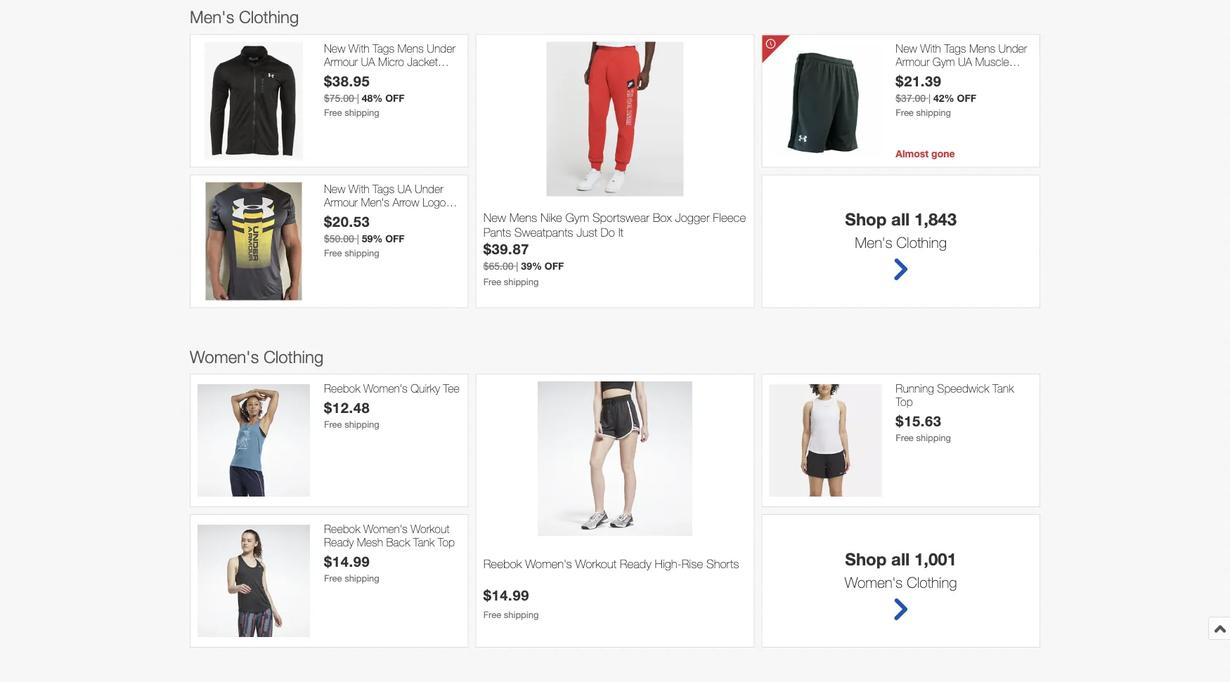 Task type: describe. For each thing, give the bounding box(es) containing it.
| for $21.39
[[929, 92, 931, 104]]

sportswear
[[593, 211, 650, 225]]

reebok for $14.99
[[324, 522, 360, 536]]

under for $38.95
[[427, 42, 456, 55]]

free inside $21.39 $37.00 | 42% off free shipping
[[896, 107, 914, 118]]

under for $21.39
[[999, 42, 1027, 55]]

women's for high-
[[525, 557, 572, 571]]

muscle inside new with tags ua under armour men's arrow logo tee top athletic muscle gym shirt
[[401, 209, 435, 223]]

new with tags ua under armour men's arrow logo tee top athletic muscle gym shirt
[[324, 182, 460, 236]]

| for $20.53
[[357, 233, 359, 244]]

armour for $38.95
[[324, 55, 358, 69]]

logo inside new with tags mens under armour gym ua muscle athletic logo heatgear shorts
[[933, 69, 956, 82]]

off inside the new mens nike gym sportswear box jogger fleece pants sweatpants just do it $39.87 $65.00 | 39% off free shipping
[[545, 260, 564, 272]]

running speedwick tank top link
[[896, 382, 1033, 409]]

mens for $38.95
[[398, 42, 424, 55]]

heatgear
[[959, 69, 1004, 82]]

jogger
[[675, 211, 710, 225]]

$14.99 inside $14.99 free shipping
[[483, 587, 529, 604]]

48%
[[362, 92, 383, 104]]

free inside $20.53 $50.00 | 59% off free shipping
[[324, 248, 342, 259]]

tags for $20.53
[[373, 182, 394, 196]]

shirt
[[324, 223, 345, 236]]

free inside $38.95 $75.00 | 48% off free shipping
[[324, 107, 342, 118]]

clothing inside shop all 1,843 men's clothing
[[897, 234, 947, 251]]

gym inside new with tags ua under armour men's arrow logo tee top athletic muscle gym shirt
[[438, 209, 460, 223]]

new with tags mens under armour gym ua muscle athletic logo heatgear shorts link
[[896, 42, 1033, 96]]

$38.95 $75.00 | 48% off free shipping
[[324, 73, 405, 118]]

reebok for $12.48
[[324, 382, 360, 395]]

sweatpants
[[514, 225, 573, 239]]

ready for high-
[[620, 557, 652, 571]]

armour for $21.39
[[896, 55, 930, 69]]

workout for mesh
[[411, 522, 449, 536]]

$37.00
[[896, 92, 926, 104]]

clothing inside shop all 1,001 women's clothing
[[907, 574, 957, 591]]

muscle inside new with tags mens under armour gym ua muscle athletic logo heatgear shorts
[[975, 55, 1009, 69]]

reebok women's workout ready high-rise shorts
[[483, 557, 739, 571]]

$65.00
[[483, 260, 514, 272]]

1,843
[[915, 209, 957, 229]]

free inside $14.99 free shipping
[[483, 610, 501, 621]]

logo inside new with tags ua under armour men's arrow logo tee top athletic muscle gym shirt
[[422, 196, 446, 209]]

full
[[376, 69, 391, 82]]

under for $20.53
[[415, 182, 443, 196]]

shipping inside running speedwick tank top $15.63 free shipping
[[916, 433, 951, 444]]

42%
[[934, 92, 954, 104]]

high-
[[655, 557, 682, 571]]

top inside running speedwick tank top $15.63 free shipping
[[896, 395, 913, 408]]

$15.63
[[896, 413, 942, 430]]

women's clothing
[[190, 347, 324, 366]]

mens for $21.39
[[969, 42, 996, 55]]

shop all 1,001 women's clothing
[[845, 549, 957, 591]]

top inside new with tags ua under armour men's arrow logo tee top athletic muscle gym shirt
[[344, 209, 361, 223]]

workout for high-
[[575, 557, 617, 571]]

reebok women's quirky tee link
[[324, 382, 461, 395]]

gym inside new with tags mens under armour gym ua muscle athletic logo heatgear shorts
[[933, 55, 955, 69]]

new for $20.53
[[324, 182, 345, 196]]

39%
[[521, 260, 542, 272]]

tags for $21.39
[[944, 42, 966, 55]]

shipping inside the new mens nike gym sportswear box jogger fleece pants sweatpants just do it $39.87 $65.00 | 39% off free shipping
[[504, 276, 539, 287]]

shop all 1,843 men's clothing
[[845, 209, 957, 251]]

reebok women's quirky tee $12.48 free shipping
[[324, 382, 460, 430]]

new with tags mens under armour ua micro jacket sweatshirt full zip track
[[324, 42, 456, 82]]

$20.53
[[324, 214, 370, 230]]

almost gone
[[896, 148, 955, 159]]

ua inside new with tags ua under armour men's arrow logo tee top athletic muscle gym shirt
[[398, 182, 412, 196]]

ready for mesh
[[324, 536, 354, 549]]

new with tags ua under armour men's arrow logo tee top athletic muscle gym shirt link
[[324, 182, 461, 236]]

$20.53 $50.00 | 59% off free shipping
[[324, 214, 405, 259]]

$38.95
[[324, 73, 370, 90]]

free inside the new mens nike gym sportswear box jogger fleece pants sweatpants just do it $39.87 $65.00 | 39% off free shipping
[[483, 276, 501, 287]]

box
[[653, 211, 672, 225]]

zip
[[394, 69, 409, 82]]

all for 1,843
[[891, 209, 910, 229]]

men's inside shop all 1,843 men's clothing
[[855, 234, 892, 251]]

reebok women's workout ready mesh back tank top link
[[324, 522, 461, 549]]

1 vertical spatial shorts
[[706, 557, 739, 571]]

gone
[[932, 148, 955, 159]]

quirky
[[411, 382, 440, 395]]

| inside the new mens nike gym sportswear box jogger fleece pants sweatpants just do it $39.87 $65.00 | 39% off free shipping
[[516, 260, 518, 272]]

shipping inside $20.53 $50.00 | 59% off free shipping
[[345, 248, 379, 259]]

off for $38.95
[[385, 92, 405, 104]]

with for $20.53
[[349, 182, 370, 196]]

nike
[[541, 211, 562, 225]]

tee inside "reebok women's quirky tee $12.48 free shipping"
[[443, 382, 460, 395]]

tank inside running speedwick tank top $15.63 free shipping
[[993, 382, 1014, 395]]

shop for shop all 1,001
[[845, 549, 887, 569]]



Task type: vqa. For each thing, say whether or not it's contained in the screenshot.
THE UNBRANDED
no



Task type: locate. For each thing, give the bounding box(es) containing it.
all left 1,001
[[891, 549, 910, 569]]

shop inside shop all 1,001 women's clothing
[[845, 549, 887, 569]]

shop left "1,843"
[[845, 209, 887, 229]]

2 horizontal spatial mens
[[969, 42, 996, 55]]

mens up jacket on the top left
[[398, 42, 424, 55]]

1 horizontal spatial mens
[[509, 211, 537, 225]]

1 shop from the top
[[845, 209, 887, 229]]

all left "1,843"
[[891, 209, 910, 229]]

2 all from the top
[[891, 549, 910, 569]]

0 horizontal spatial $14.99
[[324, 553, 370, 570]]

new for $21.39
[[896, 42, 917, 55]]

1 all from the top
[[891, 209, 910, 229]]

0 vertical spatial all
[[891, 209, 910, 229]]

all for 1,001
[[891, 549, 910, 569]]

1 horizontal spatial tank
[[993, 382, 1014, 395]]

1 horizontal spatial ua
[[398, 182, 412, 196]]

0 horizontal spatial workout
[[411, 522, 449, 536]]

0 vertical spatial tee
[[324, 209, 341, 223]]

tags inside new with tags mens under armour gym ua muscle athletic logo heatgear shorts
[[944, 42, 966, 55]]

2 horizontal spatial gym
[[933, 55, 955, 69]]

men's inside new with tags ua under armour men's arrow logo tee top athletic muscle gym shirt
[[361, 196, 389, 209]]

1 horizontal spatial logo
[[933, 69, 956, 82]]

new
[[324, 42, 345, 55], [896, 42, 917, 55], [324, 182, 345, 196], [483, 211, 506, 225]]

shop left 1,001
[[845, 549, 887, 569]]

$12.48
[[324, 399, 370, 416]]

|
[[357, 92, 359, 104], [929, 92, 931, 104], [357, 233, 359, 244], [516, 260, 518, 272]]

under inside 'new with tags mens under armour ua micro jacket sweatshirt full zip track'
[[427, 42, 456, 55]]

0 horizontal spatial tee
[[324, 209, 341, 223]]

reebok up mesh
[[324, 522, 360, 536]]

women's inside reebok women's workout ready mesh back tank top $14.99 free shipping
[[363, 522, 408, 536]]

mens
[[398, 42, 424, 55], [969, 42, 996, 55], [509, 211, 537, 225]]

off inside $21.39 $37.00 | 42% off free shipping
[[957, 92, 976, 104]]

1 vertical spatial men's
[[361, 196, 389, 209]]

with up $20.53
[[349, 182, 370, 196]]

new with tags mens under armour ua micro jacket sweatshirt full zip track link
[[324, 42, 461, 82]]

ready inside reebok women's workout ready mesh back tank top $14.99 free shipping
[[324, 536, 354, 549]]

under up heatgear
[[999, 42, 1027, 55]]

muscle
[[975, 55, 1009, 69], [401, 209, 435, 223]]

tags up arrow
[[373, 182, 394, 196]]

1 vertical spatial reebok
[[324, 522, 360, 536]]

running
[[896, 382, 934, 395]]

mens inside the new mens nike gym sportswear box jogger fleece pants sweatpants just do it $39.87 $65.00 | 39% off free shipping
[[509, 211, 537, 225]]

0 vertical spatial $14.99
[[324, 553, 370, 570]]

1 vertical spatial workout
[[575, 557, 617, 571]]

do
[[601, 225, 615, 239]]

shop for shop all 1,843
[[845, 209, 887, 229]]

reebok
[[324, 382, 360, 395], [324, 522, 360, 536], [483, 557, 522, 571]]

tank inside reebok women's workout ready mesh back tank top $14.99 free shipping
[[413, 536, 435, 549]]

tags for $38.95
[[373, 42, 394, 55]]

tank right back
[[413, 536, 435, 549]]

with up $21.39
[[920, 42, 941, 55]]

2 horizontal spatial top
[[896, 395, 913, 408]]

tee inside new with tags ua under armour men's arrow logo tee top athletic muscle gym shirt
[[324, 209, 341, 223]]

tags up heatgear
[[944, 42, 966, 55]]

| left 48%
[[357, 92, 359, 104]]

armour for $20.53
[[324, 196, 358, 209]]

men's
[[190, 7, 234, 27], [361, 196, 389, 209], [855, 234, 892, 251]]

back
[[386, 536, 410, 549]]

it
[[618, 225, 624, 239]]

0 horizontal spatial gym
[[438, 209, 460, 223]]

0 vertical spatial tank
[[993, 382, 1014, 395]]

new inside new with tags ua under armour men's arrow logo tee top athletic muscle gym shirt
[[324, 182, 345, 196]]

| for $38.95
[[357, 92, 359, 104]]

new mens nike gym sportswear box jogger fleece pants sweatpants just do it $39.87 $65.00 | 39% off free shipping
[[483, 211, 746, 287]]

logo
[[933, 69, 956, 82], [422, 196, 446, 209]]

0 horizontal spatial men's
[[190, 7, 234, 27]]

fleece
[[713, 211, 746, 225]]

ready inside reebok women's workout ready high-rise shorts link
[[620, 557, 652, 571]]

workout
[[411, 522, 449, 536], [575, 557, 617, 571]]

women's for $12.48
[[363, 382, 408, 395]]

micro
[[378, 55, 404, 69]]

new mens nike gym sportswear box jogger fleece pants sweatpants just do it link
[[483, 211, 747, 241]]

1 horizontal spatial men's
[[361, 196, 389, 209]]

free inside "reebok women's quirky tee $12.48 free shipping"
[[324, 419, 342, 430]]

tags inside new with tags ua under armour men's arrow logo tee top athletic muscle gym shirt
[[373, 182, 394, 196]]

workout inside reebok women's workout ready mesh back tank top $14.99 free shipping
[[411, 522, 449, 536]]

armour inside new with tags mens under armour gym ua muscle athletic logo heatgear shorts
[[896, 55, 930, 69]]

$50.00
[[324, 233, 354, 244]]

new up $21.39
[[896, 42, 917, 55]]

muscle up heatgear
[[975, 55, 1009, 69]]

tags
[[373, 42, 394, 55], [944, 42, 966, 55], [373, 182, 394, 196]]

$14.99 inside reebok women's workout ready mesh back tank top $14.99 free shipping
[[324, 553, 370, 570]]

| inside $21.39 $37.00 | 42% off free shipping
[[929, 92, 931, 104]]

2 horizontal spatial ua
[[958, 55, 972, 69]]

off for $20.53
[[385, 233, 405, 244]]

shop inside shop all 1,843 men's clothing
[[845, 209, 887, 229]]

pants
[[483, 225, 511, 239]]

top right back
[[438, 536, 455, 549]]

off right 42%
[[957, 92, 976, 104]]

armour inside new with tags ua under armour men's arrow logo tee top athletic muscle gym shirt
[[324, 196, 358, 209]]

almost
[[896, 148, 929, 159]]

$21.39 $37.00 | 42% off free shipping
[[896, 73, 976, 118]]

new inside the new mens nike gym sportswear box jogger fleece pants sweatpants just do it $39.87 $65.00 | 39% off free shipping
[[483, 211, 506, 225]]

shipping inside $14.99 free shipping
[[504, 610, 539, 621]]

0 horizontal spatial muscle
[[401, 209, 435, 223]]

1 vertical spatial athletic
[[364, 209, 398, 223]]

under
[[427, 42, 456, 55], [999, 42, 1027, 55], [415, 182, 443, 196]]

under up arrow
[[415, 182, 443, 196]]

1 horizontal spatial ready
[[620, 557, 652, 571]]

shipping inside $21.39 $37.00 | 42% off free shipping
[[916, 107, 951, 118]]

tee up shirt on the left of the page
[[324, 209, 341, 223]]

reebok women's workout ready mesh back tank top $14.99 free shipping
[[324, 522, 455, 584]]

$14.99 free shipping
[[483, 587, 539, 621]]

women's
[[190, 347, 259, 366], [363, 382, 408, 395], [363, 522, 408, 536], [525, 557, 572, 571], [845, 574, 903, 591]]

women's inside shop all 1,001 women's clothing
[[845, 574, 903, 591]]

$75.00
[[324, 92, 354, 104]]

0 vertical spatial muscle
[[975, 55, 1009, 69]]

athletic
[[896, 69, 930, 82], [364, 209, 398, 223]]

under inside new with tags mens under armour gym ua muscle athletic logo heatgear shorts
[[999, 42, 1027, 55]]

0 vertical spatial shop
[[845, 209, 887, 229]]

top
[[344, 209, 361, 223], [896, 395, 913, 408], [438, 536, 455, 549]]

$14.99
[[324, 553, 370, 570], [483, 587, 529, 604]]

0 horizontal spatial mens
[[398, 42, 424, 55]]

0 vertical spatial top
[[344, 209, 361, 223]]

0 horizontal spatial shorts
[[706, 557, 739, 571]]

with for $21.39
[[920, 42, 941, 55]]

new with tags mens under armour gym ua muscle athletic logo heatgear shorts
[[896, 42, 1027, 96]]

new inside new with tags mens under armour gym ua muscle athletic logo heatgear shorts
[[896, 42, 917, 55]]

| left 39%
[[516, 260, 518, 272]]

off for $21.39
[[957, 92, 976, 104]]

1 vertical spatial all
[[891, 549, 910, 569]]

1 horizontal spatial workout
[[575, 557, 617, 571]]

with inside 'new with tags mens under armour ua micro jacket sweatshirt full zip track'
[[349, 42, 370, 55]]

armour up $20.53
[[324, 196, 358, 209]]

athletic inside new with tags ua under armour men's arrow logo tee top athletic muscle gym shirt
[[364, 209, 398, 223]]

mesh
[[357, 536, 383, 549]]

top inside reebok women's workout ready mesh back tank top $14.99 free shipping
[[438, 536, 455, 549]]

1 vertical spatial tee
[[443, 382, 460, 395]]

0 vertical spatial workout
[[411, 522, 449, 536]]

ua up heatgear
[[958, 55, 972, 69]]

0 vertical spatial athletic
[[896, 69, 930, 82]]

0 vertical spatial men's
[[190, 7, 234, 27]]

1 horizontal spatial tee
[[443, 382, 460, 395]]

just
[[577, 225, 597, 239]]

with for $38.95
[[349, 42, 370, 55]]

sweatshirt
[[324, 69, 373, 82]]

logo up 42%
[[933, 69, 956, 82]]

shipping inside reebok women's workout ready mesh back tank top $14.99 free shipping
[[345, 573, 379, 584]]

armour up sweatshirt at the left top of page
[[324, 55, 358, 69]]

new for $38.95
[[324, 42, 345, 55]]

athletic inside new with tags mens under armour gym ua muscle athletic logo heatgear shorts
[[896, 69, 930, 82]]

reebok inside reebok women's workout ready mesh back tank top $14.99 free shipping
[[324, 522, 360, 536]]

1 horizontal spatial $14.99
[[483, 587, 529, 604]]

mens inside 'new with tags mens under armour ua micro jacket sweatshirt full zip track'
[[398, 42, 424, 55]]

under up jacket on the top left
[[427, 42, 456, 55]]

ua inside new with tags mens under armour gym ua muscle athletic logo heatgear shorts
[[958, 55, 972, 69]]

athletic up the 59%
[[364, 209, 398, 223]]

gym inside the new mens nike gym sportswear box jogger fleece pants sweatpants just do it $39.87 $65.00 | 39% off free shipping
[[566, 211, 589, 225]]

1 vertical spatial ready
[[620, 557, 652, 571]]

reebok women's workout ready high-rise shorts link
[[483, 557, 747, 587]]

0 vertical spatial ready
[[324, 536, 354, 549]]

men's clothing
[[190, 7, 299, 27]]

1 horizontal spatial muscle
[[975, 55, 1009, 69]]

tank
[[993, 382, 1014, 395], [413, 536, 435, 549]]

2 shop from the top
[[845, 549, 887, 569]]

reebok inside "reebok women's quirky tee $12.48 free shipping"
[[324, 382, 360, 395]]

off right the 59%
[[385, 233, 405, 244]]

1 vertical spatial tank
[[413, 536, 435, 549]]

ua
[[361, 55, 375, 69], [958, 55, 972, 69], [398, 182, 412, 196]]

1 vertical spatial top
[[896, 395, 913, 408]]

tags inside 'new with tags mens under armour ua micro jacket sweatshirt full zip track'
[[373, 42, 394, 55]]

1 horizontal spatial athletic
[[896, 69, 930, 82]]

0 vertical spatial logo
[[933, 69, 956, 82]]

armour
[[324, 55, 358, 69], [896, 55, 930, 69], [324, 196, 358, 209]]

free
[[324, 107, 342, 118], [896, 107, 914, 118], [324, 248, 342, 259], [483, 276, 501, 287], [324, 419, 342, 430], [896, 433, 914, 444], [324, 573, 342, 584], [483, 610, 501, 621]]

off right 48%
[[385, 92, 405, 104]]

women's inside "reebok women's quirky tee $12.48 free shipping"
[[363, 382, 408, 395]]

0 horizontal spatial top
[[344, 209, 361, 223]]

$39.87
[[483, 241, 529, 258]]

with up sweatshirt at the left top of page
[[349, 42, 370, 55]]

tank right speedwick
[[993, 382, 1014, 395]]

top down running
[[896, 395, 913, 408]]

all
[[891, 209, 910, 229], [891, 549, 910, 569]]

1 horizontal spatial shorts
[[896, 82, 927, 96]]

0 horizontal spatial logo
[[422, 196, 446, 209]]

ua inside 'new with tags mens under armour ua micro jacket sweatshirt full zip track'
[[361, 55, 375, 69]]

shorts inside new with tags mens under armour gym ua muscle athletic logo heatgear shorts
[[896, 82, 927, 96]]

speedwick
[[937, 382, 989, 395]]

ua left micro
[[361, 55, 375, 69]]

new up sweatshirt at the left top of page
[[324, 42, 345, 55]]

| left 42%
[[929, 92, 931, 104]]

shipping inside $38.95 $75.00 | 48% off free shipping
[[345, 107, 379, 118]]

all inside shop all 1,001 women's clothing
[[891, 549, 910, 569]]

mens inside new with tags mens under armour gym ua muscle athletic logo heatgear shorts
[[969, 42, 996, 55]]

2 vertical spatial men's
[[855, 234, 892, 251]]

ua up arrow
[[398, 182, 412, 196]]

| inside $20.53 $50.00 | 59% off free shipping
[[357, 233, 359, 244]]

rise
[[682, 557, 703, 571]]

2 horizontal spatial men's
[[855, 234, 892, 251]]

ready left mesh
[[324, 536, 354, 549]]

2 vertical spatial reebok
[[483, 557, 522, 571]]

new up $20.53
[[324, 182, 345, 196]]

armour up $21.39
[[896, 55, 930, 69]]

1 vertical spatial muscle
[[401, 209, 435, 223]]

reebok inside reebok women's workout ready high-rise shorts link
[[483, 557, 522, 571]]

shipping
[[345, 107, 379, 118], [916, 107, 951, 118], [345, 248, 379, 259], [504, 276, 539, 287], [345, 419, 379, 430], [916, 433, 951, 444], [345, 573, 379, 584], [504, 610, 539, 621]]

0 horizontal spatial ua
[[361, 55, 375, 69]]

ready left high-
[[620, 557, 652, 571]]

free inside running speedwick tank top $15.63 free shipping
[[896, 433, 914, 444]]

off right 39%
[[545, 260, 564, 272]]

tee
[[324, 209, 341, 223], [443, 382, 460, 395]]

off inside $20.53 $50.00 | 59% off free shipping
[[385, 233, 405, 244]]

0 horizontal spatial athletic
[[364, 209, 398, 223]]

off
[[385, 92, 405, 104], [957, 92, 976, 104], [385, 233, 405, 244], [545, 260, 564, 272]]

shorts
[[896, 82, 927, 96], [706, 557, 739, 571]]

arrow
[[393, 196, 419, 209]]

mens up sweatpants
[[509, 211, 537, 225]]

with inside new with tags mens under armour gym ua muscle athletic logo heatgear shorts
[[920, 42, 941, 55]]

0 vertical spatial reebok
[[324, 382, 360, 395]]

mens up heatgear
[[969, 42, 996, 55]]

2 vertical spatial top
[[438, 536, 455, 549]]

1 horizontal spatial top
[[438, 536, 455, 549]]

1 vertical spatial $14.99
[[483, 587, 529, 604]]

ready
[[324, 536, 354, 549], [620, 557, 652, 571]]

new up pants
[[483, 211, 506, 225]]

logo right arrow
[[422, 196, 446, 209]]

women's for mesh
[[363, 522, 408, 536]]

shop
[[845, 209, 887, 229], [845, 549, 887, 569]]

1 horizontal spatial gym
[[566, 211, 589, 225]]

shipping inside "reebok women's quirky tee $12.48 free shipping"
[[345, 419, 379, 430]]

new inside 'new with tags mens under armour ua micro jacket sweatshirt full zip track'
[[324, 42, 345, 55]]

tee right quirky
[[443, 382, 460, 395]]

shorts right rise
[[706, 557, 739, 571]]

1,001
[[915, 549, 957, 569]]

track
[[412, 69, 436, 82]]

0 horizontal spatial ready
[[324, 536, 354, 549]]

top up shirt on the left of the page
[[344, 209, 361, 223]]

muscle down arrow
[[401, 209, 435, 223]]

1 vertical spatial shop
[[845, 549, 887, 569]]

1 vertical spatial logo
[[422, 196, 446, 209]]

$21.39
[[896, 73, 942, 90]]

0 vertical spatial shorts
[[896, 82, 927, 96]]

athletic up $37.00
[[896, 69, 930, 82]]

with
[[349, 42, 370, 55], [920, 42, 941, 55], [349, 182, 370, 196]]

clothing
[[239, 7, 299, 27], [897, 234, 947, 251], [264, 347, 324, 366], [907, 574, 957, 591]]

gym
[[933, 55, 955, 69], [438, 209, 460, 223], [566, 211, 589, 225]]

0 horizontal spatial tank
[[413, 536, 435, 549]]

reebok up $14.99 free shipping
[[483, 557, 522, 571]]

59%
[[362, 233, 383, 244]]

reebok up $12.48
[[324, 382, 360, 395]]

jacket
[[407, 55, 438, 69]]

armour inside 'new with tags mens under armour ua micro jacket sweatshirt full zip track'
[[324, 55, 358, 69]]

under inside new with tags ua under armour men's arrow logo tee top athletic muscle gym shirt
[[415, 182, 443, 196]]

tags up micro
[[373, 42, 394, 55]]

free inside reebok women's workout ready mesh back tank top $14.99 free shipping
[[324, 573, 342, 584]]

| inside $38.95 $75.00 | 48% off free shipping
[[357, 92, 359, 104]]

all inside shop all 1,843 men's clothing
[[891, 209, 910, 229]]

running speedwick tank top $15.63 free shipping
[[896, 382, 1014, 444]]

with inside new with tags ua under armour men's arrow logo tee top athletic muscle gym shirt
[[349, 182, 370, 196]]

shorts left 42%
[[896, 82, 927, 96]]

off inside $38.95 $75.00 | 48% off free shipping
[[385, 92, 405, 104]]

| left the 59%
[[357, 233, 359, 244]]



